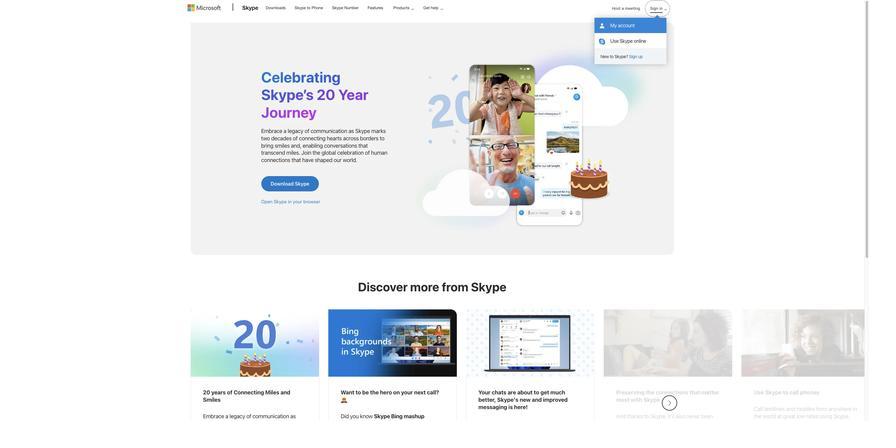 Task type: locate. For each thing, give the bounding box(es) containing it.
skype link
[[239, 0, 262, 17]]

and,
[[291, 143, 302, 149]]

communication inside embrace a legacy of communication as skype marks two decades of connecting hearts across borders to bring smiles and, enabling conversations that transcend miles. join the global celebration of human connections that have shaped our world.
[[311, 128, 348, 134]]

1 vertical spatial in
[[288, 199, 292, 205]]

1 vertical spatial sign
[[630, 54, 638, 59]]

0 vertical spatial the
[[313, 150, 321, 156]]

your
[[293, 199, 302, 205], [401, 390, 413, 396]]

more
[[411, 280, 440, 294]]

and right miles
[[281, 390, 291, 396]]

marks down smiles
[[219, 421, 234, 422]]

communication inside embrace a legacy of communication as skype marks two decades of connectin
[[253, 414, 289, 420]]

call?
[[427, 390, 440, 396]]

marks up borders
[[372, 128, 386, 134]]

two inside embrace a legacy of communication as skype marks two decades of connectin
[[235, 421, 244, 422]]

1 vertical spatial communication
[[253, 414, 289, 420]]

0 horizontal spatial the
[[313, 150, 321, 156]]

0 vertical spatial decades
[[271, 135, 292, 142]]

a inside embrace a legacy of communication as skype marks two decades of connectin
[[226, 414, 229, 420]]

1 vertical spatial and
[[532, 397, 542, 404]]

skype inside embrace a legacy of communication as skype marks two decades of connectin
[[203, 421, 218, 422]]

menu bar
[[188, 1, 678, 64]]

embrace up bring
[[261, 128, 283, 134]]

20 up smiles
[[203, 390, 210, 396]]

to for skype?
[[611, 54, 614, 59]]

open skype in your browser link
[[261, 199, 321, 205]]

a inside embrace a legacy of communication as skype marks two decades of connecting hearts across borders to bring smiles and, enabling conversations that transcend miles. join the global celebration of human connections that have shaped our world.
[[284, 128, 287, 134]]

and down get
[[532, 397, 542, 404]]

1 horizontal spatial decades
[[271, 135, 292, 142]]

0 vertical spatial two
[[261, 135, 270, 142]]

to left phone
[[307, 6, 311, 10]]

discover
[[358, 280, 408, 294]]

menu bar containing my account
[[188, 1, 678, 64]]

download skype
[[271, 181, 310, 187]]

communication up hearts
[[311, 128, 348, 134]]

0 horizontal spatial 20
[[203, 390, 210, 396]]

two
[[261, 135, 270, 142], [235, 421, 244, 422]]

our
[[334, 157, 342, 164]]

your right on
[[401, 390, 413, 396]]

be
[[363, 390, 369, 396]]

1 horizontal spatial embrace
[[261, 128, 283, 134]]

1 vertical spatial embrace
[[203, 414, 224, 420]]

two inside embrace a legacy of communication as skype marks two decades of connecting hearts across borders to bring smiles and, enabling conversations that transcend miles. join the global celebration of human connections that have shaped our world.
[[261, 135, 270, 142]]

two down 20 years of connecting miles and smiles
[[235, 421, 244, 422]]

browser
[[304, 199, 321, 205]]

your chats are about to get much better, skype's new and improved messaging is here!
[[479, 390, 568, 411]]

legacy down 20 years of connecting miles and smiles
[[230, 414, 245, 420]]

communication
[[311, 128, 348, 134], [253, 414, 289, 420]]

in right meeting
[[660, 6, 663, 11]]

1 vertical spatial marks
[[219, 421, 234, 422]]

0 vertical spatial your
[[293, 199, 302, 205]]

1 horizontal spatial your
[[401, 390, 413, 396]]

that down borders
[[359, 143, 368, 149]]

in
[[660, 6, 663, 11], [288, 199, 292, 205]]

marks for 20 years of connecting miles and smiles
[[219, 421, 234, 422]]

0 horizontal spatial your
[[293, 199, 302, 205]]

embrace down smiles
[[203, 414, 224, 420]]

of left human on the top left
[[365, 150, 370, 156]]

0 horizontal spatial communication
[[253, 414, 289, 420]]

1 horizontal spatial communication
[[311, 128, 348, 134]]

skype image
[[600, 39, 606, 45]]

20 inside celebrating skype's 20 year journey
[[317, 86, 336, 103]]

decades down 20 years of connecting miles and smiles
[[245, 421, 266, 422]]

user image
[[600, 23, 606, 29]]

0 vertical spatial that
[[359, 143, 368, 149]]

embrace inside embrace a legacy of communication as skype marks two decades of connectin
[[203, 414, 224, 420]]

marks for celebrating skype's 20 year journey
[[372, 128, 386, 134]]

0 horizontal spatial decades
[[245, 421, 266, 422]]

shaped
[[315, 157, 333, 164]]

1 horizontal spatial the
[[371, 390, 379, 396]]

your left browser
[[293, 199, 302, 205]]

1 horizontal spatial and
[[532, 397, 542, 404]]

0 horizontal spatial a
[[226, 414, 229, 420]]

0 vertical spatial legacy
[[288, 128, 304, 134]]

celebrating skype's 20 year journey main content
[[0, 20, 870, 422]]

embrace
[[261, 128, 283, 134], [203, 414, 224, 420]]

0 horizontal spatial sign
[[630, 54, 638, 59]]

picture of skype logo and cake celebrating 20 years of skype image
[[191, 310, 319, 377]]

products button
[[389, 0, 419, 15]]

1 vertical spatial 20
[[203, 390, 210, 396]]

a right host
[[622, 6, 625, 11]]

1 vertical spatial as
[[291, 414, 296, 420]]

legacy up the "and,"
[[288, 128, 304, 134]]

embrace a legacy of communication as skype marks two decades of connecting hearts across borders to bring smiles and, enabling conversations that transcend miles. join the global celebration of human connections that have shaped our world.
[[261, 128, 388, 164]]

two up bring
[[261, 135, 270, 142]]

embrace inside embrace a legacy of communication as skype marks two decades of connecting hearts across borders to bring smiles and, enabling conversations that transcend miles. join the global celebration of human connections that have shaped our world.
[[261, 128, 283, 134]]

0 vertical spatial in
[[660, 6, 663, 11]]

communication for journey
[[311, 128, 348, 134]]

0 vertical spatial marks
[[372, 128, 386, 134]]

0 horizontal spatial and
[[281, 390, 291, 396]]

1 vertical spatial decades
[[245, 421, 266, 422]]

two for miles
[[235, 421, 244, 422]]

a
[[622, 6, 625, 11], [284, 128, 287, 134], [226, 414, 229, 420]]

0 vertical spatial a
[[622, 6, 625, 11]]

1 horizontal spatial marks
[[372, 128, 386, 134]]

the right be
[[371, 390, 379, 396]]

in inside main content
[[288, 199, 292, 205]]

1 horizontal spatial two
[[261, 135, 270, 142]]

0 horizontal spatial as
[[291, 414, 296, 420]]

that down "miles."
[[292, 157, 301, 164]]

and inside 'your chats are about to get much better, skype's new and improved messaging is here!'
[[532, 397, 542, 404]]

menu
[[595, 18, 667, 64]]

arrow down image
[[663, 6, 670, 13]]

0 vertical spatial and
[[281, 390, 291, 396]]

0 horizontal spatial two
[[235, 421, 244, 422]]

0 vertical spatial as
[[349, 128, 354, 134]]

miles.
[[287, 150, 300, 156]]

is
[[509, 405, 513, 411]]

1 horizontal spatial sign
[[651, 6, 659, 11]]

1 horizontal spatial 20
[[317, 86, 336, 103]]

of inside 20 years of connecting miles and smiles
[[227, 390, 233, 396]]

1 vertical spatial legacy
[[230, 414, 245, 420]]

1 vertical spatial your
[[401, 390, 413, 396]]

0 vertical spatial sign
[[651, 6, 659, 11]]

a down years
[[226, 414, 229, 420]]

legacy inside embrace a legacy of communication as skype marks two decades of connectin
[[230, 414, 245, 420]]

the down enabling on the left top of the page
[[313, 150, 321, 156]]

0 horizontal spatial legacy
[[230, 414, 245, 420]]

20
[[317, 86, 336, 103], [203, 390, 210, 396]]

of down 20 years of connecting miles and smiles
[[247, 414, 251, 420]]

marks inside embrace a legacy of communication as skype marks two decades of connecting hearts across borders to bring smiles and, enabling conversations that transcend miles. join the global celebration of human connections that have shaped our world.
[[372, 128, 386, 134]]

to
[[307, 6, 311, 10], [611, 54, 614, 59], [380, 135, 385, 142], [356, 390, 361, 396], [534, 390, 540, 396]]

​want to be the hero on your next call? 🦸
[[341, 390, 440, 404]]

bring
[[261, 143, 274, 149]]

picture of skype modern message chat with side bar. image
[[466, 310, 595, 377]]

decades inside embrace a legacy of communication as skype marks two decades of connecting hearts across borders to bring smiles and, enabling conversations that transcend miles. join the global celebration of human connections that have shaped our world.
[[271, 135, 292, 142]]

to left get
[[534, 390, 540, 396]]

host a meeting
[[613, 6, 641, 11]]

0 horizontal spatial marks
[[219, 421, 234, 422]]

features link
[[365, 0, 386, 15]]

sign left the up
[[630, 54, 638, 59]]

great video calling with skype image
[[408, 41, 656, 237]]

marks
[[372, 128, 386, 134], [219, 421, 234, 422]]

1 horizontal spatial that
[[359, 143, 368, 149]]

to inside the ​want to be the hero on your next call? 🦸
[[356, 390, 361, 396]]

celebrating
[[261, 69, 341, 86]]

decades inside embrace a legacy of communication as skype marks two decades of connectin
[[245, 421, 266, 422]]

to right the 'new' at the top of page
[[611, 54, 614, 59]]

1 vertical spatial two
[[235, 421, 244, 422]]

my
[[611, 23, 617, 28]]

20 inside 20 years of connecting miles and smiles
[[203, 390, 210, 396]]

new to skype? sign up
[[601, 54, 643, 59]]

skype?
[[615, 54, 629, 59]]

skype
[[242, 4, 259, 11], [295, 6, 306, 10], [332, 6, 344, 10], [620, 38, 633, 44], [356, 128, 370, 134], [295, 181, 310, 187], [274, 199, 287, 205], [471, 280, 507, 294], [374, 414, 390, 420], [203, 421, 218, 422]]

decades up smiles
[[271, 135, 292, 142]]

to right borders
[[380, 135, 385, 142]]

to left be
[[356, 390, 361, 396]]

0 horizontal spatial embrace
[[203, 414, 224, 420]]

1 horizontal spatial as
[[349, 128, 354, 134]]

0 vertical spatial embrace
[[261, 128, 283, 134]]

and
[[281, 390, 291, 396], [532, 397, 542, 404]]

of
[[305, 128, 310, 134], [293, 135, 298, 142], [365, 150, 370, 156], [227, 390, 233, 396], [247, 414, 251, 420], [267, 421, 272, 422]]

as inside embrace a legacy of communication as skype marks two decades of connecting hearts across borders to bring smiles and, enabling conversations that transcend miles. join the global celebration of human connections that have shaped our world.
[[349, 128, 354, 134]]

skype to phone
[[295, 6, 323, 10]]

1 horizontal spatial legacy
[[288, 128, 304, 134]]

20 left "year"
[[317, 86, 336, 103]]

legacy inside embrace a legacy of communication as skype marks two decades of connecting hearts across borders to bring smiles and, enabling conversations that transcend miles. join the global celebration of human connections that have shaped our world.
[[288, 128, 304, 134]]

host
[[613, 6, 621, 11]]

1 vertical spatial a
[[284, 128, 287, 134]]

as inside embrace a legacy of communication as skype marks two decades of connectin
[[291, 414, 296, 420]]

as for 20 years of connecting miles and smiles
[[291, 414, 296, 420]]

in down the download skype link
[[288, 199, 292, 205]]

1 horizontal spatial a
[[284, 128, 287, 134]]

0 vertical spatial communication
[[311, 128, 348, 134]]

decades for miles
[[245, 421, 266, 422]]

menu containing my account
[[595, 18, 667, 64]]

sign left arrow down icon
[[651, 6, 659, 11]]

communication down miles
[[253, 414, 289, 420]]

marks inside embrace a legacy of communication as skype marks two decades of connectin
[[219, 421, 234, 422]]

downloads link
[[263, 0, 289, 15]]

embrace for celebrating skype's 20 year journey
[[261, 128, 283, 134]]

0 horizontal spatial that
[[292, 157, 301, 164]]

messaging
[[479, 405, 508, 411]]

new
[[520, 397, 531, 404]]

sign in
[[651, 6, 663, 11]]

1 vertical spatial the
[[371, 390, 379, 396]]

as for celebrating skype's 20 year journey
[[349, 128, 354, 134]]

0 horizontal spatial in
[[288, 199, 292, 205]]

connecting
[[299, 135, 326, 142]]

skype's
[[261, 86, 314, 103]]

borders
[[360, 135, 379, 142]]

a up smiles
[[284, 128, 287, 134]]

decades for journey
[[271, 135, 292, 142]]

have
[[303, 157, 314, 164]]

2 vertical spatial a
[[226, 414, 229, 420]]

0 vertical spatial 20
[[317, 86, 336, 103]]

of right years
[[227, 390, 233, 396]]



Task type: vqa. For each thing, say whether or not it's contained in the screenshot.
jeremy
no



Task type: describe. For each thing, give the bounding box(es) containing it.
legacy for skype's
[[288, 128, 304, 134]]

new
[[601, 54, 610, 59]]

connections
[[261, 157, 291, 164]]

better,
[[479, 397, 496, 404]]

celebration
[[338, 150, 364, 156]]

open
[[261, 199, 273, 205]]

know
[[360, 414, 373, 420]]

host a meeting link
[[608, 1, 646, 16]]

number
[[345, 6, 359, 10]]

my account
[[611, 23, 635, 28]]

the inside the ​want to be the hero on your next call? 🦸
[[371, 390, 379, 396]]

use
[[611, 38, 619, 44]]

online
[[634, 38, 647, 44]]

sign in link
[[646, 1, 670, 16]]

about
[[518, 390, 533, 396]]

to for be
[[356, 390, 361, 396]]

use skype online
[[611, 38, 647, 44]]

of up connecting
[[305, 128, 310, 134]]

human
[[371, 150, 388, 156]]

skype inside embrace a legacy of communication as skype marks two decades of connecting hearts across borders to bring smiles and, enabling conversations that transcend miles. join the global celebration of human connections that have shaped our world.
[[356, 128, 370, 134]]

from
[[442, 280, 469, 294]]

connecting
[[234, 390, 264, 396]]

a for 20 years of connecting miles and smiles
[[226, 414, 229, 420]]

communication for miles
[[253, 414, 289, 420]]

bing
[[392, 414, 403, 420]]

your inside the ​want to be the hero on your next call? 🦸
[[401, 390, 413, 396]]

2 horizontal spatial a
[[622, 6, 625, 11]]

the inside embrace a legacy of communication as skype marks two decades of connecting hearts across borders to bring smiles and, enabling conversations that transcend miles. join the global celebration of human connections that have shaped our world.
[[313, 150, 321, 156]]

​want
[[341, 390, 355, 396]]

celebrating skype's 20 year journey
[[261, 69, 369, 121]]

mashup
[[404, 414, 425, 420]]

a for celebrating skype's 20 year journey
[[284, 128, 287, 134]]

and inside 20 years of connecting miles and smiles
[[281, 390, 291, 396]]

smiles
[[275, 143, 290, 149]]

are
[[508, 390, 517, 396]]

1 vertical spatial that
[[292, 157, 301, 164]]

meeting
[[626, 6, 641, 11]]

hearts
[[327, 135, 342, 142]]

products
[[394, 6, 410, 10]]

across
[[343, 135, 359, 142]]

hero
[[380, 390, 392, 396]]

microsoft image
[[188, 4, 221, 11]]

years
[[212, 390, 226, 396]]

enabling
[[303, 143, 323, 149]]

skype's
[[498, 397, 519, 404]]

of up the "and,"
[[293, 135, 298, 142]]

up
[[639, 54, 643, 59]]

use skype online link
[[595, 33, 667, 49]]

smiles
[[203, 397, 221, 404]]

global
[[322, 150, 336, 156]]

here!
[[515, 405, 528, 411]]

phone
[[312, 6, 323, 10]]

get help
[[424, 6, 439, 10]]

world.
[[343, 157, 358, 164]]

join
[[302, 150, 312, 156]]

conversations
[[324, 143, 357, 149]]

miles
[[266, 390, 280, 396]]

features
[[368, 6, 383, 10]]

skype number
[[332, 6, 359, 10]]

skype number link
[[330, 0, 362, 15]]

much
[[551, 390, 566, 396]]

picture of skype light stage call in progress with bing backgrounds and text bing backgrounds in skype. image
[[329, 310, 457, 377]]

get
[[541, 390, 550, 396]]

on
[[394, 390, 400, 396]]

skype to phone link
[[292, 0, 326, 15]]

of down miles
[[267, 421, 272, 422]]

20 years of connecting miles and smiles
[[203, 390, 291, 404]]

next
[[415, 390, 426, 396]]

did you know skype bing mashup
[[341, 414, 425, 420]]

downloads
[[266, 6, 286, 10]]

open skype in your browser
[[261, 199, 321, 205]]

menu inside menu bar
[[595, 18, 667, 64]]

download
[[271, 181, 294, 187]]

account
[[619, 23, 635, 28]]

you
[[350, 414, 359, 420]]

download skype link
[[261, 177, 319, 192]]

to inside 'your chats are about to get much better, skype's new and improved messaging is here!'
[[534, 390, 540, 396]]

transcend
[[261, 150, 285, 156]]

chats
[[492, 390, 507, 396]]

embrace for 20 years of connecting miles and smiles
[[203, 414, 224, 420]]

two for journey
[[261, 135, 270, 142]]

year
[[339, 86, 369, 103]]

your
[[479, 390, 491, 396]]

1 horizontal spatial in
[[660, 6, 663, 11]]

to inside embrace a legacy of communication as skype marks two decades of connecting hearts across borders to bring smiles and, enabling conversations that transcend miles. join the global celebration of human connections that have shaped our world.
[[380, 135, 385, 142]]

🦸
[[341, 397, 348, 404]]

get
[[424, 6, 430, 10]]

journey
[[261, 104, 317, 121]]

help
[[431, 6, 439, 10]]

to for phone
[[307, 6, 311, 10]]

legacy for years
[[230, 414, 245, 420]]

get help button
[[419, 0, 448, 15]]

did
[[341, 414, 349, 420]]



